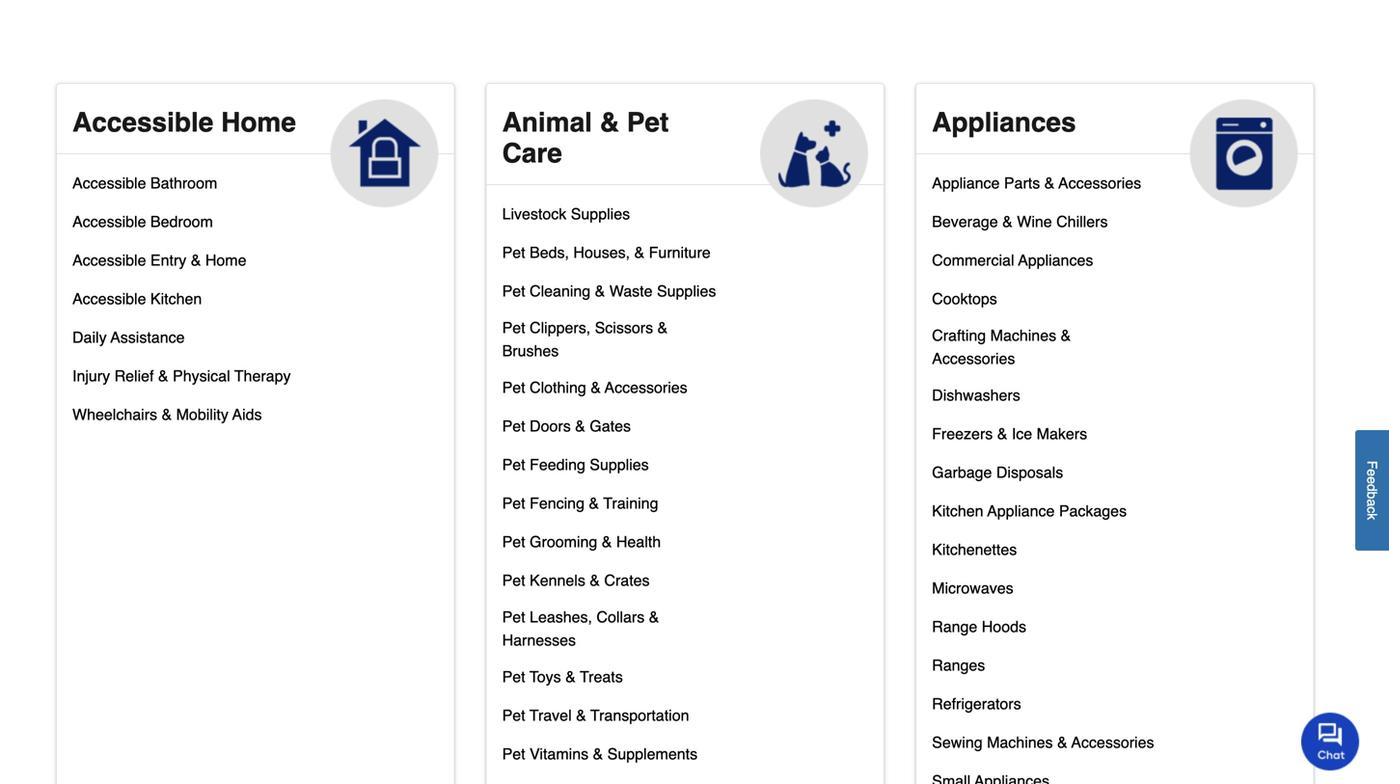 Task type: vqa. For each thing, say whether or not it's contained in the screenshot.
Machines to the bottom
yes



Task type: describe. For each thing, give the bounding box(es) containing it.
animal & pet care
[[502, 107, 669, 169]]

accessible bedroom
[[72, 213, 213, 231]]

accessible bathroom
[[72, 174, 217, 192]]

microwaves
[[933, 580, 1014, 597]]

accessible kitchen link
[[72, 286, 202, 324]]

crafting
[[933, 327, 987, 345]]

pet beds, houses, & furniture link
[[502, 239, 711, 278]]

& inside pet clippers, scissors & brushes
[[658, 319, 668, 337]]

d
[[1365, 484, 1381, 492]]

grooming
[[530, 533, 598, 551]]

clothing
[[530, 379, 587, 397]]

accessible for accessible entry & home
[[72, 251, 146, 269]]

training
[[604, 495, 659, 512]]

kitchenettes link
[[933, 537, 1018, 575]]

accessible kitchen
[[72, 290, 202, 308]]

sewing machines & accessories
[[933, 734, 1155, 752]]

pet inside animal & pet care
[[627, 107, 669, 138]]

waste
[[610, 282, 653, 300]]

mobility
[[176, 406, 229, 424]]

& inside freezers & ice makers link
[[998, 425, 1008, 443]]

& inside appliance parts & accessories "link"
[[1045, 174, 1055, 192]]

1 vertical spatial appliances
[[1019, 251, 1094, 269]]

& inside pet cleaning & waste supplies link
[[595, 282, 606, 300]]

garbage disposals
[[933, 464, 1064, 482]]

pet for pet travel & transportation
[[502, 707, 526, 725]]

appliances link
[[917, 84, 1314, 207]]

pet for pet fencing & training
[[502, 495, 526, 512]]

transportation
[[591, 707, 690, 725]]

1 vertical spatial supplies
[[657, 282, 717, 300]]

range
[[933, 618, 978, 636]]

disposals
[[997, 464, 1064, 482]]

beverage & wine chillers link
[[933, 208, 1109, 247]]

pet for pet beds, houses, & furniture
[[502, 244, 526, 262]]

& inside sewing machines & accessories link
[[1058, 734, 1068, 752]]

pet kennels & crates link
[[502, 568, 650, 606]]

f e e d b a c k button
[[1356, 430, 1390, 551]]

wheelchairs & mobility aids link
[[72, 401, 262, 440]]

livestock
[[502, 205, 567, 223]]

k
[[1365, 514, 1381, 520]]

f
[[1365, 461, 1381, 469]]

pet for pet doors & gates
[[502, 417, 526, 435]]

toys
[[530, 668, 561, 686]]

pet grooming & health link
[[502, 529, 661, 568]]

accessories for sewing machines & accessories
[[1072, 734, 1155, 752]]

accessible for accessible bathroom
[[72, 174, 146, 192]]

dishwashers link
[[933, 382, 1021, 421]]

kitchenettes
[[933, 541, 1018, 559]]

pet travel & transportation
[[502, 707, 690, 725]]

physical
[[173, 367, 230, 385]]

pet fencing & training link
[[502, 490, 659, 529]]

range hoods
[[933, 618, 1027, 636]]

pet cleaning & waste supplies link
[[502, 278, 717, 317]]

pet clippers, scissors & brushes
[[502, 319, 668, 360]]

accessible for accessible kitchen
[[72, 290, 146, 308]]

sewing
[[933, 734, 983, 752]]

daily
[[72, 329, 107, 346]]

accessories for appliance parts & accessories
[[1059, 174, 1142, 192]]

pet leashes, collars & harnesses link
[[502, 606, 726, 664]]

wheelchairs
[[72, 406, 157, 424]]

& inside pet grooming & health link
[[602, 533, 612, 551]]

pet vitamins & supplements
[[502, 746, 698, 763]]

dishwashers
[[933, 387, 1021, 404]]

1 vertical spatial kitchen
[[933, 502, 984, 520]]

refrigerators link
[[933, 691, 1022, 730]]

& inside pet beds, houses, & furniture link
[[635, 244, 645, 262]]

houses,
[[574, 244, 630, 262]]

cleaning
[[530, 282, 591, 300]]

chillers
[[1057, 213, 1109, 231]]

cooktops link
[[933, 286, 998, 324]]

appliances image
[[1191, 99, 1299, 207]]

0 vertical spatial home
[[221, 107, 296, 138]]

freezers & ice makers link
[[933, 421, 1088, 459]]

pet for pet grooming & health
[[502, 533, 526, 551]]

vitamins
[[530, 746, 589, 763]]

animal & pet care link
[[487, 84, 884, 207]]

0 vertical spatial supplies
[[571, 205, 630, 223]]

machines for sewing
[[988, 734, 1054, 752]]

pet for pet leashes, collars & harnesses
[[502, 609, 526, 626]]

pet for pet kennels & crates
[[502, 572, 526, 590]]

packages
[[1060, 502, 1127, 520]]

freezers & ice makers
[[933, 425, 1088, 443]]

accessible bedroom link
[[72, 208, 213, 247]]

ranges link
[[933, 652, 986, 691]]

pet toys & treats
[[502, 668, 623, 686]]

& inside pet leashes, collars & harnesses
[[649, 609, 660, 626]]

beverage
[[933, 213, 999, 231]]

1 vertical spatial home
[[205, 251, 247, 269]]

garbage disposals link
[[933, 459, 1064, 498]]

relief
[[114, 367, 154, 385]]

& inside pet travel & transportation link
[[576, 707, 587, 725]]

range hoods link
[[933, 614, 1027, 652]]

livestock supplies link
[[502, 201, 630, 239]]



Task type: locate. For each thing, give the bounding box(es) containing it.
e up d
[[1365, 469, 1381, 477]]

2 vertical spatial supplies
[[590, 456, 649, 474]]

appliance inside kitchen appliance packages link
[[988, 502, 1055, 520]]

pet beds, houses, & furniture
[[502, 244, 711, 262]]

hoods
[[982, 618, 1027, 636]]

injury relief & physical therapy link
[[72, 363, 291, 401]]

supplies up houses,
[[571, 205, 630, 223]]

pet for pet clippers, scissors & brushes
[[502, 319, 526, 337]]

&
[[600, 107, 620, 138], [1045, 174, 1055, 192], [1003, 213, 1013, 231], [635, 244, 645, 262], [191, 251, 201, 269], [595, 282, 606, 300], [658, 319, 668, 337], [1061, 327, 1072, 345], [158, 367, 169, 385], [591, 379, 601, 397], [162, 406, 172, 424], [575, 417, 586, 435], [998, 425, 1008, 443], [589, 495, 599, 512], [602, 533, 612, 551], [590, 572, 600, 590], [649, 609, 660, 626], [566, 668, 576, 686], [576, 707, 587, 725], [1058, 734, 1068, 752], [593, 746, 604, 763]]

& inside pet clothing & accessories 'link'
[[591, 379, 601, 397]]

pet inside pet clippers, scissors & brushes
[[502, 319, 526, 337]]

accessible down accessible bathroom link in the left top of the page
[[72, 213, 146, 231]]

& inside pet kennels & crates link
[[590, 572, 600, 590]]

appliance inside appliance parts & accessories "link"
[[933, 174, 1000, 192]]

beds,
[[530, 244, 569, 262]]

pet travel & transportation link
[[502, 703, 690, 741]]

leashes,
[[530, 609, 593, 626]]

c
[[1365, 507, 1381, 514]]

animal & pet care image
[[761, 99, 869, 207]]

machines right crafting
[[991, 327, 1057, 345]]

accessible for accessible home
[[72, 107, 214, 138]]

gates
[[590, 417, 631, 435]]

treats
[[580, 668, 623, 686]]

crates
[[605, 572, 650, 590]]

& inside beverage & wine chillers link
[[1003, 213, 1013, 231]]

brushes
[[502, 342, 559, 360]]

chat invite button image
[[1302, 712, 1361, 771]]

kitchen appliance packages link
[[933, 498, 1127, 537]]

accessible inside accessible bathroom link
[[72, 174, 146, 192]]

2 e from the top
[[1365, 477, 1381, 484]]

& inside pet doors & gates link
[[575, 417, 586, 435]]

machines
[[991, 327, 1057, 345], [988, 734, 1054, 752]]

crafting machines & accessories
[[933, 327, 1072, 368]]

health
[[617, 533, 661, 551]]

1 e from the top
[[1365, 469, 1381, 477]]

& inside the pet vitamins & supplements link
[[593, 746, 604, 763]]

accessible home
[[72, 107, 296, 138]]

accessible bathroom link
[[72, 170, 217, 208]]

accessible entry & home link
[[72, 247, 247, 286]]

e up b
[[1365, 477, 1381, 484]]

1 horizontal spatial kitchen
[[933, 502, 984, 520]]

& inside pet fencing & training link
[[589, 495, 599, 512]]

pet for pet clothing & accessories
[[502, 379, 526, 397]]

pet for pet vitamins & supplements
[[502, 746, 526, 763]]

accessories for pet clothing & accessories
[[605, 379, 688, 397]]

pet for pet feeding supplies
[[502, 456, 526, 474]]

injury
[[72, 367, 110, 385]]

pet for pet cleaning & waste supplies
[[502, 282, 526, 300]]

fencing
[[530, 495, 585, 512]]

supplies down furniture
[[657, 282, 717, 300]]

accessible entry & home
[[72, 251, 247, 269]]

appliance
[[933, 174, 1000, 192], [988, 502, 1055, 520]]

5 accessible from the top
[[72, 290, 146, 308]]

machines inside crafting machines & accessories
[[991, 327, 1057, 345]]

pet leashes, collars & harnesses
[[502, 609, 660, 650]]

accessible inside accessible entry & home link
[[72, 251, 146, 269]]

makers
[[1037, 425, 1088, 443]]

accessories
[[1059, 174, 1142, 192], [933, 350, 1016, 368], [605, 379, 688, 397], [1072, 734, 1155, 752]]

accessible up accessible bedroom on the left
[[72, 174, 146, 192]]

& inside wheelchairs & mobility aids link
[[162, 406, 172, 424]]

kitchen down garbage
[[933, 502, 984, 520]]

livestock supplies
[[502, 205, 630, 223]]

& inside injury relief & physical therapy link
[[158, 367, 169, 385]]

pet clothing & accessories link
[[502, 374, 688, 413]]

daily assistance
[[72, 329, 185, 346]]

0 horizontal spatial kitchen
[[151, 290, 202, 308]]

daily assistance link
[[72, 324, 185, 363]]

1 vertical spatial appliance
[[988, 502, 1055, 520]]

kitchen
[[151, 290, 202, 308], [933, 502, 984, 520]]

garbage
[[933, 464, 993, 482]]

sewing machines & accessories link
[[933, 730, 1155, 768]]

accessible home image
[[331, 99, 439, 207]]

1 vertical spatial machines
[[988, 734, 1054, 752]]

crafting machines & accessories link
[[933, 324, 1156, 382]]

pet cleaning & waste supplies
[[502, 282, 717, 300]]

& inside crafting machines & accessories
[[1061, 327, 1072, 345]]

accessible inside accessible home link
[[72, 107, 214, 138]]

supplies down gates
[[590, 456, 649, 474]]

pet fencing & training
[[502, 495, 659, 512]]

1 accessible from the top
[[72, 107, 214, 138]]

4 accessible from the top
[[72, 251, 146, 269]]

0 vertical spatial kitchen
[[151, 290, 202, 308]]

accessible up daily assistance
[[72, 290, 146, 308]]

accessible for accessible bedroom
[[72, 213, 146, 231]]

pet for pet toys & treats
[[502, 668, 526, 686]]

entry
[[151, 251, 187, 269]]

beverage & wine chillers
[[933, 213, 1109, 231]]

pet feeding supplies link
[[502, 452, 649, 490]]

bathroom
[[151, 174, 217, 192]]

2 accessible from the top
[[72, 174, 146, 192]]

& inside pet toys & treats link
[[566, 668, 576, 686]]

appliances up parts
[[933, 107, 1077, 138]]

refrigerators
[[933, 695, 1022, 713]]

ice
[[1012, 425, 1033, 443]]

pet feeding supplies
[[502, 456, 649, 474]]

assistance
[[111, 329, 185, 346]]

accessible down accessible bedroom link
[[72, 251, 146, 269]]

therapy
[[234, 367, 291, 385]]

accessories inside "link"
[[1059, 174, 1142, 192]]

travel
[[530, 707, 572, 725]]

accessible inside accessible kitchen link
[[72, 290, 146, 308]]

& inside animal & pet care
[[600, 107, 620, 138]]

b
[[1365, 492, 1381, 499]]

accessories inside 'link'
[[605, 379, 688, 397]]

appliance up beverage
[[933, 174, 1000, 192]]

wheelchairs & mobility aids
[[72, 406, 262, 424]]

accessories for crafting machines & accessories
[[933, 350, 1016, 368]]

doors
[[530, 417, 571, 435]]

f e e d b a c k
[[1365, 461, 1381, 520]]

pet inside pet leashes, collars & harnesses
[[502, 609, 526, 626]]

3 accessible from the top
[[72, 213, 146, 231]]

a
[[1365, 499, 1381, 507]]

& inside accessible entry & home link
[[191, 251, 201, 269]]

0 vertical spatial appliance
[[933, 174, 1000, 192]]

accessible inside accessible bedroom link
[[72, 213, 146, 231]]

pet doors & gates
[[502, 417, 631, 435]]

0 vertical spatial machines
[[991, 327, 1057, 345]]

commercial appliances
[[933, 251, 1094, 269]]

clippers,
[[530, 319, 591, 337]]

harnesses
[[502, 632, 576, 650]]

machines down refrigerators link
[[988, 734, 1054, 752]]

appliances down wine
[[1019, 251, 1094, 269]]

accessible up accessible bathroom
[[72, 107, 214, 138]]

kitchen down accessible entry & home link
[[151, 290, 202, 308]]

kennels
[[530, 572, 586, 590]]

supplies
[[571, 205, 630, 223], [657, 282, 717, 300], [590, 456, 649, 474]]

animal
[[502, 107, 593, 138]]

supplements
[[608, 746, 698, 763]]

microwaves link
[[933, 575, 1014, 614]]

pet
[[627, 107, 669, 138], [502, 244, 526, 262], [502, 282, 526, 300], [502, 319, 526, 337], [502, 379, 526, 397], [502, 417, 526, 435], [502, 456, 526, 474], [502, 495, 526, 512], [502, 533, 526, 551], [502, 572, 526, 590], [502, 609, 526, 626], [502, 668, 526, 686], [502, 707, 526, 725], [502, 746, 526, 763]]

0 vertical spatial appliances
[[933, 107, 1077, 138]]

ranges
[[933, 657, 986, 675]]

bedroom
[[151, 213, 213, 231]]

pet kennels & crates
[[502, 572, 650, 590]]

parts
[[1005, 174, 1041, 192]]

kitchen appliance packages
[[933, 502, 1127, 520]]

wine
[[1018, 213, 1053, 231]]

furniture
[[649, 244, 711, 262]]

scissors
[[595, 319, 654, 337]]

appliance parts & accessories link
[[933, 170, 1142, 208]]

pet grooming & health
[[502, 533, 661, 551]]

accessible home link
[[57, 84, 454, 207]]

pet toys & treats link
[[502, 664, 623, 703]]

appliance down "disposals"
[[988, 502, 1055, 520]]

machines for crafting
[[991, 327, 1057, 345]]

accessories inside crafting machines & accessories
[[933, 350, 1016, 368]]

pet doors & gates link
[[502, 413, 631, 452]]



